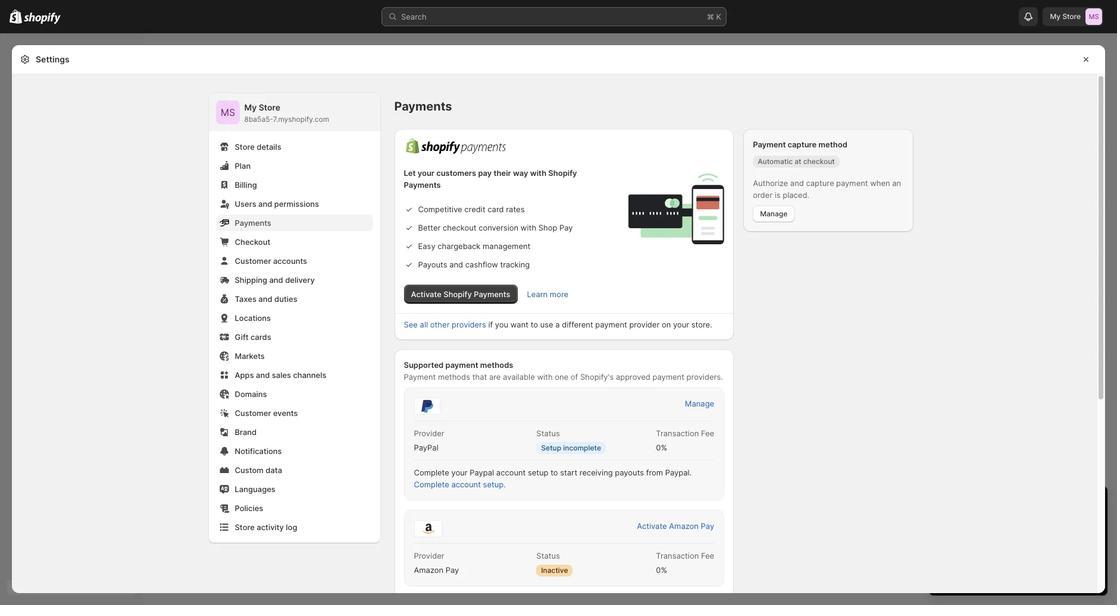 Task type: locate. For each thing, give the bounding box(es) containing it.
2 status from the top
[[536, 552, 560, 561]]

manage for the 'manage' button
[[760, 209, 787, 218]]

manage
[[760, 209, 787, 218], [685, 399, 714, 409]]

1 vertical spatial capture
[[806, 179, 834, 188]]

0 vertical spatial manage
[[760, 209, 787, 218]]

your right on
[[673, 320, 689, 330]]

account down paypal on the bottom left of the page
[[451, 480, 481, 490]]

1 horizontal spatial shopify
[[548, 168, 577, 178]]

customer
[[235, 256, 271, 266], [235, 409, 271, 418]]

1 vertical spatial provider
[[414, 552, 444, 561]]

0 vertical spatial transaction fee 0%
[[656, 429, 714, 453]]

activate for activate shopify payments
[[411, 290, 442, 299]]

a
[[555, 320, 560, 330]]

1 vertical spatial fee
[[701, 552, 714, 561]]

0 vertical spatial my
[[1050, 12, 1061, 21]]

provider up paypal
[[414, 429, 444, 439]]

customer events
[[235, 409, 298, 418]]

payments down let
[[404, 180, 441, 190]]

gift cards
[[235, 333, 271, 342]]

gift
[[235, 333, 248, 342]]

and right apps
[[256, 371, 270, 380]]

2 0% from the top
[[656, 566, 667, 575]]

available
[[503, 373, 535, 382]]

1 vertical spatial 0%
[[656, 566, 667, 575]]

custom data link
[[216, 462, 373, 479]]

1 vertical spatial my
[[244, 102, 257, 112]]

customer accounts
[[235, 256, 307, 266]]

1 horizontal spatial manage
[[760, 209, 787, 218]]

methods up the are
[[480, 361, 513, 370]]

status inside status inactive
[[536, 552, 560, 561]]

data
[[266, 466, 282, 475]]

transaction fee 0% up paypal.
[[656, 429, 714, 453]]

checkout up chargeback
[[443, 223, 476, 233]]

manage down providers.
[[685, 399, 714, 409]]

0 horizontal spatial your
[[418, 168, 434, 178]]

1 customer from the top
[[235, 256, 271, 266]]

status inside status setup incomplete
[[536, 429, 560, 439]]

my left my store icon
[[1050, 12, 1061, 21]]

shopify right way
[[548, 168, 577, 178]]

amazon inside provider amazon pay
[[414, 566, 443, 575]]

0 vertical spatial your
[[418, 168, 434, 178]]

amazon down paypal.
[[669, 522, 699, 531]]

activity
[[257, 523, 284, 533]]

users and permissions
[[235, 199, 319, 209]]

0 horizontal spatial methods
[[438, 373, 470, 382]]

8ba5a5-
[[244, 115, 273, 124]]

methods
[[480, 361, 513, 370], [438, 373, 470, 382]]

activate up the all
[[411, 290, 442, 299]]

0 vertical spatial transaction
[[656, 429, 699, 439]]

2 horizontal spatial your
[[673, 320, 689, 330]]

easy chargeback management
[[418, 242, 530, 251]]

1 vertical spatial customer
[[235, 409, 271, 418]]

pay inside button
[[701, 522, 714, 531]]

0 vertical spatial pay
[[559, 223, 573, 233]]

0% up from
[[656, 443, 667, 453]]

shipping and delivery
[[235, 276, 315, 285]]

and for capture
[[790, 179, 804, 188]]

1 horizontal spatial checkout
[[803, 157, 835, 166]]

1 vertical spatial to
[[551, 468, 558, 478]]

0 horizontal spatial my
[[244, 102, 257, 112]]

plan
[[235, 161, 251, 171]]

with right way
[[530, 168, 546, 178]]

payment left when
[[836, 179, 868, 188]]

amazon down amazon pay image in the bottom left of the page
[[414, 566, 443, 575]]

my inside my store 8ba5a5-7.myshopify.com
[[244, 102, 257, 112]]

provider inside provider amazon pay
[[414, 552, 444, 561]]

1 vertical spatial payment
[[404, 373, 436, 382]]

learn more link
[[527, 290, 568, 299]]

dialog
[[1110, 45, 1117, 594]]

1 vertical spatial checkout
[[443, 223, 476, 233]]

0 horizontal spatial pay
[[446, 566, 459, 575]]

approved
[[616, 373, 650, 382]]

billing link
[[216, 177, 373, 193]]

custom data
[[235, 466, 282, 475]]

payments up if
[[474, 290, 510, 299]]

and up placed.
[[790, 179, 804, 188]]

manage down is
[[760, 209, 787, 218]]

0% down "activate amazon pay"
[[656, 566, 667, 575]]

1 horizontal spatial your
[[451, 468, 468, 478]]

incomplete
[[563, 444, 601, 453]]

to left use
[[531, 320, 538, 330]]

from
[[646, 468, 663, 478]]

your inside complete your paypal account setup to start receiving payouts from paypal. complete account setup.
[[451, 468, 468, 478]]

0 vertical spatial activate
[[411, 290, 442, 299]]

customer down domains
[[235, 409, 271, 418]]

and for delivery
[[269, 276, 283, 285]]

ms button
[[216, 101, 240, 124]]

methods left that
[[438, 373, 470, 382]]

2 vertical spatial your
[[451, 468, 468, 478]]

easy
[[418, 242, 435, 251]]

1 vertical spatial transaction fee 0%
[[656, 552, 714, 575]]

7.myshopify.com
[[273, 115, 329, 124]]

0 vertical spatial capture
[[788, 140, 817, 149]]

activate inside button
[[411, 290, 442, 299]]

status up inactive
[[536, 552, 560, 561]]

status up setup
[[536, 429, 560, 439]]

2 customer from the top
[[235, 409, 271, 418]]

fee down manage link
[[701, 429, 714, 439]]

payment up automatic
[[753, 140, 786, 149]]

store activity log
[[235, 523, 297, 533]]

1 horizontal spatial activate
[[637, 522, 667, 531]]

0 vertical spatial methods
[[480, 361, 513, 370]]

0 vertical spatial amazon
[[669, 522, 699, 531]]

search
[[401, 12, 427, 21]]

fee for provider amazon pay
[[701, 552, 714, 561]]

paypal express image
[[414, 398, 440, 415]]

pay
[[478, 168, 492, 178]]

0 vertical spatial 0%
[[656, 443, 667, 453]]

pay inside provider amazon pay
[[446, 566, 459, 575]]

customer for customer events
[[235, 409, 271, 418]]

1 provider from the top
[[414, 429, 444, 439]]

your inside let your customers pay their way with shopify payments
[[418, 168, 434, 178]]

to
[[531, 320, 538, 330], [551, 468, 558, 478]]

2 provider from the top
[[414, 552, 444, 561]]

activate
[[411, 290, 442, 299], [637, 522, 667, 531]]

events
[[273, 409, 298, 418]]

1 vertical spatial shopify
[[444, 290, 472, 299]]

way
[[513, 168, 528, 178]]

fee down "activate amazon pay"
[[701, 552, 714, 561]]

payment left provider
[[595, 320, 627, 330]]

and down chargeback
[[449, 260, 463, 270]]

2 vertical spatial with
[[537, 373, 553, 382]]

activate down from
[[637, 522, 667, 531]]

customer down checkout on the left
[[235, 256, 271, 266]]

account up setup.
[[496, 468, 526, 478]]

1 horizontal spatial my
[[1050, 12, 1061, 21]]

0 vertical spatial with
[[530, 168, 546, 178]]

customer inside customer accounts link
[[235, 256, 271, 266]]

payment inside supported payment methods payment methods that are available with one of shopify's approved payment providers.
[[404, 373, 436, 382]]

1 vertical spatial transaction
[[656, 552, 699, 561]]

1 horizontal spatial to
[[551, 468, 558, 478]]

pay for provider amazon pay
[[446, 566, 459, 575]]

0 vertical spatial complete
[[414, 468, 449, 478]]

providers.
[[687, 373, 723, 382]]

1 vertical spatial status
[[536, 552, 560, 561]]

0% for provider paypal
[[656, 443, 667, 453]]

with left shop at top
[[521, 223, 536, 233]]

2 transaction fee 0% from the top
[[656, 552, 714, 575]]

2 fee from the top
[[701, 552, 714, 561]]

shopify inside let your customers pay their way with shopify payments
[[548, 168, 577, 178]]

shopify's
[[580, 373, 614, 382]]

2 transaction from the top
[[656, 552, 699, 561]]

payments up checkout on the left
[[235, 218, 271, 228]]

0 vertical spatial fee
[[701, 429, 714, 439]]

transaction down "activate amazon pay"
[[656, 552, 699, 561]]

0 horizontal spatial shopify
[[444, 290, 472, 299]]

2 horizontal spatial pay
[[701, 522, 714, 531]]

your
[[418, 168, 434, 178], [673, 320, 689, 330], [451, 468, 468, 478]]

setup
[[541, 444, 561, 453]]

payments link
[[216, 215, 373, 231]]

2 vertical spatial pay
[[446, 566, 459, 575]]

paypal
[[470, 468, 494, 478]]

to left start on the right bottom of page
[[551, 468, 558, 478]]

customer inside customer events link
[[235, 409, 271, 418]]

0 horizontal spatial amazon
[[414, 566, 443, 575]]

shopify inside button
[[444, 290, 472, 299]]

1 status from the top
[[536, 429, 560, 439]]

0 horizontal spatial manage
[[685, 399, 714, 409]]

1 horizontal spatial account
[[496, 468, 526, 478]]

manage inside button
[[760, 209, 787, 218]]

amazon
[[669, 522, 699, 531], [414, 566, 443, 575]]

1 vertical spatial amazon
[[414, 566, 443, 575]]

1 vertical spatial manage
[[685, 399, 714, 409]]

transaction down manage link
[[656, 429, 699, 439]]

capture up at
[[788, 140, 817, 149]]

0 vertical spatial shopify
[[548, 168, 577, 178]]

tracking
[[500, 260, 530, 270]]

my store image
[[1085, 8, 1102, 25]]

0 vertical spatial customer
[[235, 256, 271, 266]]

and down customer accounts
[[269, 276, 283, 285]]

and inside authorize and capture payment when an order is placed.
[[790, 179, 804, 188]]

1 vertical spatial account
[[451, 480, 481, 490]]

amazon for activate
[[669, 522, 699, 531]]

your right let
[[418, 168, 434, 178]]

payouts
[[615, 468, 644, 478]]

transaction
[[656, 429, 699, 439], [656, 552, 699, 561]]

store up "8ba5a5-"
[[259, 102, 280, 112]]

1 vertical spatial complete
[[414, 480, 449, 490]]

1 vertical spatial pay
[[701, 522, 714, 531]]

shopify image
[[10, 9, 22, 24]]

and right users
[[258, 199, 272, 209]]

capture up placed.
[[806, 179, 834, 188]]

customer for customer accounts
[[235, 256, 271, 266]]

see
[[404, 320, 418, 330]]

shopify up providers
[[444, 290, 472, 299]]

conversion
[[479, 223, 518, 233]]

1 horizontal spatial methods
[[480, 361, 513, 370]]

placed.
[[783, 190, 809, 200]]

provider down amazon pay image in the bottom left of the page
[[414, 552, 444, 561]]

1 vertical spatial activate
[[637, 522, 667, 531]]

payment down supported
[[404, 373, 436, 382]]

at
[[795, 157, 801, 166]]

1 vertical spatial methods
[[438, 373, 470, 382]]

transaction fee 0% for provider amazon pay
[[656, 552, 714, 575]]

status setup incomplete
[[536, 429, 601, 453]]

with left 'one'
[[537, 373, 553, 382]]

activate amazon pay
[[637, 522, 714, 531]]

activate inside button
[[637, 522, 667, 531]]

your for let your customers pay their way with shopify payments
[[418, 168, 434, 178]]

with inside supported payment methods payment methods that are available with one of shopify's approved payment providers.
[[537, 373, 553, 382]]

1 fee from the top
[[701, 429, 714, 439]]

with
[[530, 168, 546, 178], [521, 223, 536, 233], [537, 373, 553, 382]]

payouts and cashflow tracking
[[418, 260, 530, 270]]

amazon inside button
[[669, 522, 699, 531]]

and inside 'link'
[[258, 295, 272, 304]]

your left paypal on the bottom left of the page
[[451, 468, 468, 478]]

an
[[892, 179, 901, 188]]

notifications
[[235, 447, 282, 456]]

1 0% from the top
[[656, 443, 667, 453]]

provider
[[414, 429, 444, 439], [414, 552, 444, 561]]

my store
[[1050, 12, 1081, 21]]

1 horizontal spatial payment
[[753, 140, 786, 149]]

checkout right at
[[803, 157, 835, 166]]

my store image
[[216, 101, 240, 124]]

let your customers pay their way with shopify payments
[[404, 168, 577, 190]]

locations
[[235, 314, 271, 323]]

0 vertical spatial provider
[[414, 429, 444, 439]]

1 transaction from the top
[[656, 429, 699, 439]]

transaction for provider amazon pay
[[656, 552, 699, 561]]

my for my store
[[1050, 12, 1061, 21]]

0 horizontal spatial activate
[[411, 290, 442, 299]]

1 transaction fee 0% from the top
[[656, 429, 714, 453]]

chargeback
[[438, 242, 480, 251]]

1 horizontal spatial amazon
[[669, 522, 699, 531]]

activate shopify payments
[[411, 290, 510, 299]]

0 horizontal spatial checkout
[[443, 223, 476, 233]]

0 vertical spatial status
[[536, 429, 560, 439]]

0 horizontal spatial payment
[[404, 373, 436, 382]]

learn
[[527, 290, 548, 299]]

my up "8ba5a5-"
[[244, 102, 257, 112]]

complete
[[414, 468, 449, 478], [414, 480, 449, 490]]

to inside complete your paypal account setup to start receiving payouts from paypal. complete account setup.
[[551, 468, 558, 478]]

different
[[562, 320, 593, 330]]

payment right approved
[[653, 373, 684, 382]]

and
[[790, 179, 804, 188], [258, 199, 272, 209], [449, 260, 463, 270], [269, 276, 283, 285], [258, 295, 272, 304], [256, 371, 270, 380]]

complete your paypal account setup to start receiving payouts from paypal. complete account setup.
[[414, 468, 692, 490]]

0 vertical spatial to
[[531, 320, 538, 330]]

and right taxes
[[258, 295, 272, 304]]

payments inside let your customers pay their way with shopify payments
[[404, 180, 441, 190]]

and for duties
[[258, 295, 272, 304]]

transaction fee 0% down "activate amazon pay"
[[656, 552, 714, 575]]

status
[[536, 429, 560, 439], [536, 552, 560, 561]]

3 days left in your trial element
[[929, 518, 1107, 596]]

shopify image
[[24, 12, 61, 24]]

pay
[[559, 223, 573, 233], [701, 522, 714, 531], [446, 566, 459, 575]]



Task type: vqa. For each thing, say whether or not it's contained in the screenshot.
the middle 'Online'
no



Task type: describe. For each thing, give the bounding box(es) containing it.
start
[[560, 468, 577, 478]]

settings
[[36, 54, 69, 64]]

see all other providers if you want to use a different payment provider on your store.
[[404, 320, 712, 330]]

checkout
[[235, 237, 270, 247]]

your for complete your paypal account setup to start receiving payouts from paypal. complete account setup.
[[451, 468, 468, 478]]

payments inside shop settings menu element
[[235, 218, 271, 228]]

provider for paypal
[[414, 429, 444, 439]]

shop settings menu element
[[209, 93, 380, 543]]

are
[[489, 373, 501, 382]]

setup
[[528, 468, 548, 478]]

and for cashflow
[[449, 260, 463, 270]]

0% for provider amazon pay
[[656, 566, 667, 575]]

payments up shopify payments image
[[394, 99, 452, 114]]

1 horizontal spatial pay
[[559, 223, 573, 233]]

1 vertical spatial with
[[521, 223, 536, 233]]

method
[[818, 140, 847, 149]]

when
[[870, 179, 890, 188]]

shipping
[[235, 276, 267, 285]]

checkout link
[[216, 234, 373, 251]]

customer accounts link
[[216, 253, 373, 270]]

authorize and capture payment when an order is placed.
[[753, 179, 901, 200]]

plan link
[[216, 158, 373, 174]]

payment capture method
[[753, 140, 847, 149]]

use
[[540, 320, 553, 330]]

with inside let your customers pay their way with shopify payments
[[530, 168, 546, 178]]

manage for manage link
[[685, 399, 714, 409]]

log
[[286, 523, 297, 533]]

better
[[418, 223, 441, 233]]

custom
[[235, 466, 264, 475]]

let
[[404, 168, 416, 178]]

automatic at checkout
[[758, 157, 835, 166]]

want
[[510, 320, 528, 330]]

transaction fee 0% for provider paypal
[[656, 429, 714, 453]]

provider paypal
[[414, 429, 444, 453]]

cashflow
[[465, 260, 498, 270]]

locations link
[[216, 310, 373, 327]]

apps
[[235, 371, 254, 380]]

markets link
[[216, 348, 373, 365]]

activate for activate amazon pay
[[637, 522, 667, 531]]

domains link
[[216, 386, 373, 403]]

and for sales
[[256, 371, 270, 380]]

gift cards link
[[216, 329, 373, 346]]

shipping and delivery link
[[216, 272, 373, 289]]

brand
[[235, 428, 257, 437]]

you
[[495, 320, 508, 330]]

amazon pay image
[[414, 521, 442, 538]]

0 horizontal spatial account
[[451, 480, 481, 490]]

authorize
[[753, 179, 788, 188]]

setup.
[[483, 480, 506, 490]]

0 vertical spatial checkout
[[803, 157, 835, 166]]

apps and sales channels
[[235, 371, 326, 380]]

payment up that
[[445, 361, 478, 370]]

provider
[[629, 320, 660, 330]]

domains
[[235, 390, 267, 399]]

fee for provider paypal
[[701, 429, 714, 439]]

taxes and duties
[[235, 295, 297, 304]]

payments inside button
[[474, 290, 510, 299]]

management
[[483, 242, 530, 251]]

paypal
[[414, 443, 438, 453]]

policies
[[235, 504, 263, 514]]

amazon for provider
[[414, 566, 443, 575]]

manage link
[[678, 396, 721, 412]]

better checkout conversion with shop pay
[[418, 223, 573, 233]]

rates
[[506, 205, 525, 214]]

automatic
[[758, 157, 793, 166]]

0 horizontal spatial to
[[531, 320, 538, 330]]

cards
[[251, 333, 271, 342]]

see all other providers link
[[404, 320, 486, 330]]

competitive
[[418, 205, 462, 214]]

receiving
[[579, 468, 613, 478]]

payment inside authorize and capture payment when an order is placed.
[[836, 179, 868, 188]]

languages
[[235, 485, 275, 495]]

my store 8ba5a5-7.myshopify.com
[[244, 102, 329, 124]]

store activity log link
[[216, 520, 373, 536]]

store down policies
[[235, 523, 255, 533]]

status for provider paypal
[[536, 429, 560, 439]]

1 complete from the top
[[414, 468, 449, 478]]

complete account setup. link
[[407, 477, 513, 493]]

provider for amazon
[[414, 552, 444, 561]]

store left my store icon
[[1062, 12, 1081, 21]]

provider amazon pay
[[414, 552, 459, 575]]

transaction for provider paypal
[[656, 429, 699, 439]]

that
[[472, 373, 487, 382]]

delivery
[[285, 276, 315, 285]]

store details link
[[216, 139, 373, 155]]

markets
[[235, 352, 265, 361]]

capture inside authorize and capture payment when an order is placed.
[[806, 179, 834, 188]]

providers
[[452, 320, 486, 330]]

brand link
[[216, 424, 373, 441]]

supported payment methods payment methods that are available with one of shopify's approved payment providers.
[[404, 361, 723, 382]]

users
[[235, 199, 256, 209]]

status for provider amazon pay
[[536, 552, 560, 561]]

pay for activate amazon pay
[[701, 522, 714, 531]]

shopify payments image
[[404, 139, 507, 155]]

settings dialog
[[12, 45, 1105, 606]]

apps and sales channels link
[[216, 367, 373, 384]]

0 vertical spatial payment
[[753, 140, 786, 149]]

activate amazon pay button
[[630, 518, 721, 535]]

status inactive
[[536, 552, 568, 575]]

and for permissions
[[258, 199, 272, 209]]

taxes
[[235, 295, 256, 304]]

policies link
[[216, 500, 373, 517]]

channels
[[293, 371, 326, 380]]

2 complete from the top
[[414, 480, 449, 490]]

activate shopify payments button
[[404, 285, 517, 304]]

⌘ k
[[707, 12, 721, 21]]

store inside my store 8ba5a5-7.myshopify.com
[[259, 102, 280, 112]]

1 vertical spatial your
[[673, 320, 689, 330]]

store up plan
[[235, 142, 255, 152]]

taxes and duties link
[[216, 291, 373, 308]]

permissions
[[274, 199, 319, 209]]

k
[[716, 12, 721, 21]]

0 vertical spatial account
[[496, 468, 526, 478]]

duties
[[274, 295, 297, 304]]

billing
[[235, 180, 257, 190]]

my for my store 8ba5a5-7.myshopify.com
[[244, 102, 257, 112]]

of
[[571, 373, 578, 382]]

order
[[753, 190, 772, 200]]



